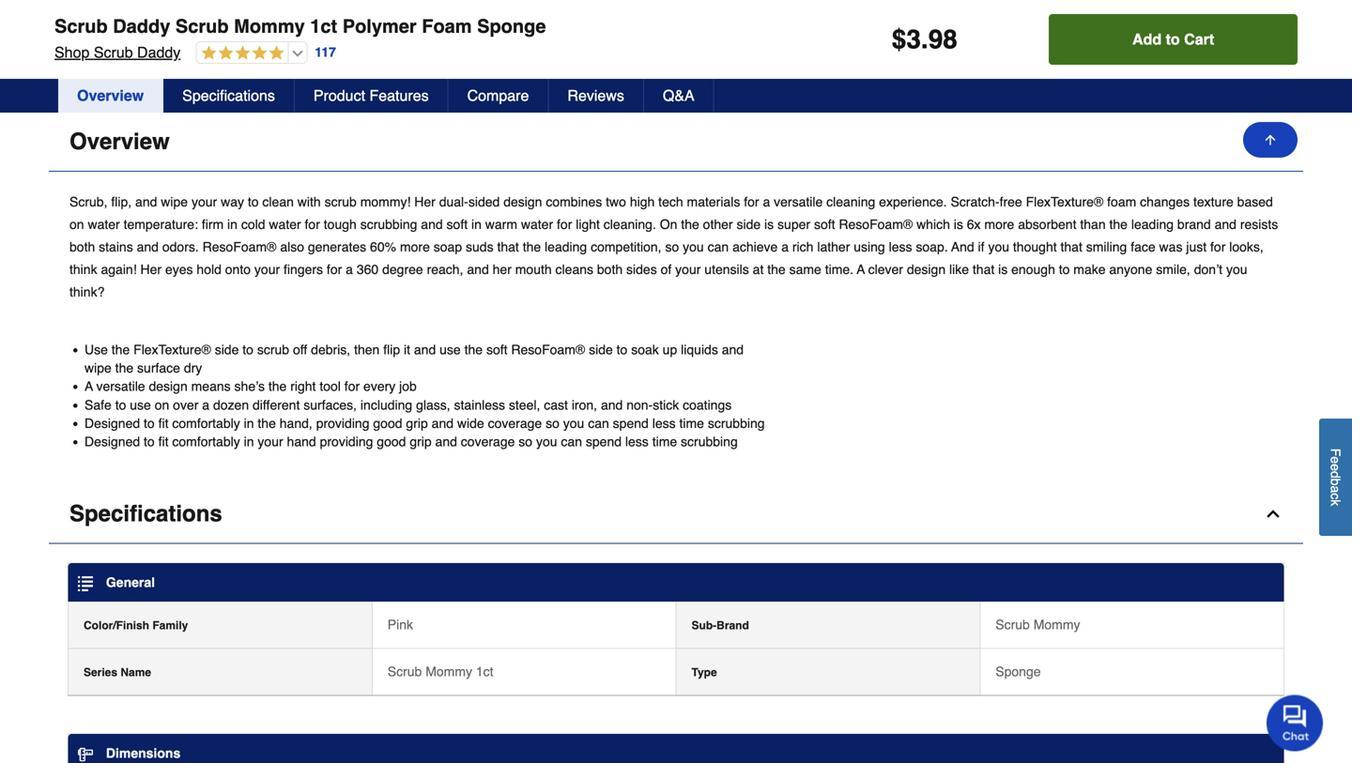 Task type: vqa. For each thing, say whether or not it's contained in the screenshot.
the bottom the 'Delivery'
no



Task type: describe. For each thing, give the bounding box(es) containing it.
and down suds
[[467, 262, 489, 277]]

1 vertical spatial 1ct
[[476, 665, 494, 680]]

overview button down q&a
[[49, 113, 1304, 172]]

lather
[[818, 240, 851, 255]]

your right "onto"
[[254, 262, 280, 277]]

using
[[854, 240, 886, 255]]

1 water from the left
[[88, 217, 120, 232]]

brand
[[1178, 217, 1212, 232]]

eyes
[[165, 262, 193, 277]]

way
[[221, 194, 244, 209]]

1 vertical spatial design
[[907, 262, 946, 277]]

0 horizontal spatial both
[[70, 240, 95, 255]]

$ 3 . 98
[[892, 24, 958, 54]]

clean
[[263, 194, 294, 209]]

brand
[[717, 620, 750, 633]]

warm
[[485, 217, 518, 232]]

product features button
[[295, 79, 449, 113]]

free
[[1000, 194, 1023, 209]]

glass,
[[416, 398, 451, 413]]

1 vertical spatial grip
[[410, 434, 432, 450]]

0 vertical spatial coverage
[[488, 416, 542, 431]]

2 horizontal spatial soft
[[814, 217, 836, 232]]

surfaces,
[[304, 398, 357, 413]]

for right materials
[[744, 194, 760, 209]]

4.9 stars image
[[197, 45, 284, 62]]

a left 360
[[346, 262, 353, 277]]

tough
[[324, 217, 357, 232]]

compare
[[467, 87, 529, 104]]

1 vertical spatial good
[[377, 434, 406, 450]]

smile,
[[1157, 262, 1191, 277]]

0 horizontal spatial side
[[215, 342, 239, 357]]

you right if
[[989, 240, 1010, 255]]

sides
[[627, 262, 657, 277]]

98
[[929, 24, 958, 54]]

and right it
[[414, 342, 436, 357]]

2 vertical spatial can
[[561, 434, 582, 450]]

every
[[364, 379, 396, 394]]

less for soap.
[[889, 240, 913, 255]]

list view image
[[78, 577, 93, 592]]

0 vertical spatial her
[[415, 194, 436, 209]]

0 horizontal spatial sponge
[[477, 16, 546, 37]]

achieve
[[733, 240, 778, 255]]

stainless
[[454, 398, 505, 413]]

with
[[298, 194, 321, 209]]

materials
[[687, 194, 741, 209]]

0 vertical spatial daddy
[[113, 16, 170, 37]]

like
[[950, 262, 970, 277]]

dual-
[[439, 194, 469, 209]]

same
[[790, 262, 822, 277]]

dimensions image
[[78, 748, 93, 763]]

scrub,
[[70, 194, 108, 209]]

mouth
[[516, 262, 552, 277]]

scrub for scrub mommy
[[996, 618, 1030, 633]]

light
[[576, 217, 600, 232]]

up
[[663, 342, 678, 357]]

competition,
[[591, 240, 662, 255]]

use
[[85, 342, 108, 357]]

0 vertical spatial providing
[[316, 416, 370, 431]]

1 vertical spatial less
[[653, 416, 676, 431]]

cleaning
[[827, 194, 876, 209]]

coatings
[[683, 398, 732, 413]]

2 e from the top
[[1329, 464, 1344, 471]]

different
[[253, 398, 300, 413]]

on
[[660, 217, 678, 232]]

use the flextexture® side to scrub off debris, then flip it and use the soft resofoam® side to soak up liquids and wipe the surface dry a versatile design means she's the right tool for every job safe to use on over a dozen different surfaces, including glass, stainless steel, cast iron, and non-stick coatings designed to fit comfortably in the hand, providing good grip and wide coverage so you can spend less time scrubbing designed to fit comfortably in your hand providing good grip and coverage so you can spend less time scrubbing
[[85, 342, 765, 450]]

shop scrub daddy
[[54, 44, 181, 61]]

chat invite button image
[[1267, 695, 1325, 752]]

you down looks,
[[1227, 262, 1248, 277]]

her
[[493, 262, 512, 277]]

mommy!
[[360, 194, 411, 209]]

0 vertical spatial specifications button
[[164, 79, 295, 113]]

a inside use the flextexture® side to scrub off debris, then flip it and use the soft resofoam® side to soak up liquids and wipe the surface dry a versatile design means she's the right tool for every job safe to use on over a dozen different surfaces, including glass, stainless steel, cast iron, and non-stick coatings designed to fit comfortably in the hand, providing good grip and wide coverage so you can spend less time scrubbing designed to fit comfortably in your hand providing good grip and coverage so you can spend less time scrubbing
[[202, 398, 210, 413]]

liquids
[[681, 342, 719, 357]]

shop
[[54, 44, 90, 61]]

the down different
[[258, 416, 276, 431]]

and up soap
[[421, 217, 443, 232]]

arrow up image
[[1264, 132, 1279, 147]]

again!
[[101, 262, 137, 277]]

mommy for scrub mommy
[[1034, 618, 1081, 633]]

117
[[315, 45, 336, 60]]

for down the with
[[305, 217, 320, 232]]

just
[[1187, 240, 1207, 255]]

scrub daddy scrub mommy 1ct polymer foam sponge
[[54, 16, 546, 37]]

0 vertical spatial spend
[[613, 416, 649, 431]]

versatile inside scrub, flip, and wipe your way to clean with scrub mommy! her dual-sided design combines two high tech materials for a versatile cleaning experience. scratch-free flextexture® foam changes texture based on water temperature: firm in cold water for tough scrubbing and soft in warm water for light cleaning. on the other side is super soft resofoam® which is 6x more absorbent than the leading brand and resists both stains and odors. resofoam® also generates 60% more soap suds that the leading competition, so you can achieve a rich lather using less soap. and if you thought that smiling face was just for looks, think again! her eyes hold onto your fingers for a 360 degree reach, and her mouth cleans both sides of your utensils at the same time. a clever design like that is enough to make anyone smile, don't you think?
[[774, 194, 823, 209]]

and down glass,
[[432, 416, 454, 431]]

.
[[922, 24, 929, 54]]

1 vertical spatial providing
[[320, 434, 373, 450]]

2 horizontal spatial is
[[999, 262, 1008, 277]]

60%
[[370, 240, 397, 255]]

0 vertical spatial good
[[373, 416, 403, 431]]

design inside use the flextexture® side to scrub off debris, then flip it and use the soft resofoam® side to soak up liquids and wipe the surface dry a versatile design means she's the right tool for every job safe to use on over a dozen different surfaces, including glass, stainless steel, cast iron, and non-stick coatings designed to fit comfortably in the hand, providing good grip and wide coverage so you can spend less time scrubbing designed to fit comfortably in your hand providing good grip and coverage so you can spend less time scrubbing
[[149, 379, 188, 394]]

cast
[[544, 398, 568, 413]]

1 vertical spatial use
[[130, 398, 151, 413]]

chevron up image
[[1265, 132, 1283, 151]]

cart
[[1185, 31, 1215, 48]]

on inside use the flextexture® side to scrub off debris, then flip it and use the soft resofoam® side to soak up liquids and wipe the surface dry a versatile design means she's the right tool for every job safe to use on over a dozen different surfaces, including glass, stainless steel, cast iron, and non-stick coatings designed to fit comfortably in the hand, providing good grip and wide coverage so you can spend less time scrubbing designed to fit comfortably in your hand providing good grip and coverage so you can spend less time scrubbing
[[155, 398, 169, 413]]

1 vertical spatial sponge
[[996, 665, 1041, 680]]

over
[[173, 398, 199, 413]]

360
[[357, 262, 379, 277]]

0 vertical spatial specifications
[[182, 87, 275, 104]]

flip
[[384, 342, 400, 357]]

tech
[[659, 194, 684, 209]]

it
[[404, 342, 411, 357]]

color/finish family
[[84, 620, 188, 633]]

0 horizontal spatial that
[[497, 240, 519, 255]]

polymer
[[343, 16, 417, 37]]

scrub, flip, and wipe your way to clean with scrub mommy! her dual-sided design combines two high tech materials for a versatile cleaning experience. scratch-free flextexture® foam changes texture based on water temperature: firm in cold water for tough scrubbing and soft in warm water for light cleaning. on the other side is super soft resofoam® which is 6x more absorbent than the leading brand and resists both stains and odors. resofoam® also generates 60% more soap suds that the leading competition, so you can achieve a rich lather using less soap. and if you thought that smiling face was just for looks, think again! her eyes hold onto your fingers for a 360 degree reach, and her mouth cleans both sides of your utensils at the same time. a clever design like that is enough to make anyone smile, don't you think?
[[70, 194, 1279, 300]]

the up stainless
[[465, 342, 483, 357]]

2 horizontal spatial that
[[1061, 240, 1083, 255]]

hand
[[287, 434, 316, 450]]

c
[[1329, 493, 1344, 500]]

and right liquids
[[722, 342, 744, 357]]

side inside scrub, flip, and wipe your way to clean with scrub mommy! her dual-sided design combines two high tech materials for a versatile cleaning experience. scratch-free flextexture® foam changes texture based on water temperature: firm in cold water for tough scrubbing and soft in warm water for light cleaning. on the other side is super soft resofoam® which is 6x more absorbent than the leading brand and resists both stains and odors. resofoam® also generates 60% more soap suds that the leading competition, so you can achieve a rich lather using less soap. and if you thought that smiling face was just for looks, think again! her eyes hold onto your fingers for a 360 degree reach, and her mouth cleans both sides of your utensils at the same time. a clever design like that is enough to make anyone smile, don't you think?
[[737, 217, 761, 232]]

and down "texture"
[[1215, 217, 1237, 232]]

1 horizontal spatial design
[[504, 194, 542, 209]]

soap
[[434, 240, 462, 255]]

reviews
[[568, 87, 625, 104]]

1 vertical spatial coverage
[[461, 434, 515, 450]]

1 vertical spatial specifications button
[[49, 485, 1304, 544]]

0 vertical spatial more
[[985, 217, 1015, 232]]

1 vertical spatial spend
[[586, 434, 622, 450]]

scrubbing inside scrub, flip, and wipe your way to clean with scrub mommy! her dual-sided design combines two high tech materials for a versatile cleaning experience. scratch-free flextexture® foam changes texture based on water temperature: firm in cold water for tough scrubbing and soft in warm water for light cleaning. on the other side is super soft resofoam® which is 6x more absorbent than the leading brand and resists both stains and odors. resofoam® also generates 60% more soap suds that the leading competition, so you can achieve a rich lather using less soap. and if you thought that smiling face was just for looks, think again! her eyes hold onto your fingers for a 360 degree reach, and her mouth cleans both sides of your utensils at the same time. a clever design like that is enough to make anyone smile, don't you think?
[[360, 217, 417, 232]]

hand,
[[280, 416, 313, 431]]

the down foam
[[1110, 217, 1128, 232]]

she's
[[234, 379, 265, 394]]

wipe inside use the flextexture® side to scrub off debris, then flip it and use the soft resofoam® side to soak up liquids and wipe the surface dry a versatile design means she's the right tool for every job safe to use on over a dozen different surfaces, including glass, stainless steel, cast iron, and non-stick coatings designed to fit comfortably in the hand, providing good grip and wide coverage so you can spend less time scrubbing designed to fit comfortably in your hand providing good grip and coverage so you can spend less time scrubbing
[[85, 361, 112, 376]]

2 fit from the top
[[158, 434, 169, 450]]

resists
[[1241, 217, 1279, 232]]

1 vertical spatial resofoam®
[[203, 240, 277, 255]]

on inside scrub, flip, and wipe your way to clean with scrub mommy! her dual-sided design combines two high tech materials for a versatile cleaning experience. scratch-free flextexture® foam changes texture based on water temperature: firm in cold water for tough scrubbing and soft in warm water for light cleaning. on the other side is super soft resofoam® which is 6x more absorbent than the leading brand and resists both stains and odors. resofoam® also generates 60% more soap suds that the leading competition, so you can achieve a rich lather using less soap. and if you thought that smiling face was just for looks, think again! her eyes hold onto your fingers for a 360 degree reach, and her mouth cleans both sides of your utensils at the same time. a clever design like that is enough to make anyone smile, don't you think?
[[70, 217, 84, 232]]

0 horizontal spatial 1ct
[[310, 16, 337, 37]]

high
[[630, 194, 655, 209]]

0 vertical spatial mommy
[[234, 16, 305, 37]]

1 horizontal spatial that
[[973, 262, 995, 277]]

a inside button
[[1329, 486, 1344, 493]]

so inside scrub, flip, and wipe your way to clean with scrub mommy! her dual-sided design combines two high tech materials for a versatile cleaning experience. scratch-free flextexture® foam changes texture based on water temperature: firm in cold water for tough scrubbing and soft in warm water for light cleaning. on the other side is super soft resofoam® which is 6x more absorbent than the leading brand and resists both stains and odors. resofoam® also generates 60% more soap suds that the leading competition, so you can achieve a rich lather using less soap. and if you thought that smiling face was just for looks, think again! her eyes hold onto your fingers for a 360 degree reach, and her mouth cleans both sides of your utensils at the same time. a clever design like that is enough to make anyone smile, don't you think?
[[666, 240, 679, 255]]

firm
[[202, 217, 224, 232]]

wide
[[457, 416, 484, 431]]

looks,
[[1230, 240, 1264, 255]]

absorbent
[[1019, 217, 1077, 232]]

1 fit from the top
[[158, 416, 169, 431]]

compare button
[[449, 79, 549, 113]]

and right flip,
[[135, 194, 157, 209]]

foam
[[422, 16, 472, 37]]

foam
[[1108, 194, 1137, 209]]

based
[[1238, 194, 1274, 209]]

you down other
[[683, 240, 704, 255]]

the right use
[[112, 342, 130, 357]]

0 horizontal spatial her
[[140, 262, 162, 277]]

general
[[106, 575, 155, 591]]

dry
[[184, 361, 202, 376]]

soap.
[[916, 240, 949, 255]]

wipe inside scrub, flip, and wipe your way to clean with scrub mommy! her dual-sided design combines two high tech materials for a versatile cleaning experience. scratch-free flextexture® foam changes texture based on water temperature: firm in cold water for tough scrubbing and soft in warm water for light cleaning. on the other side is super soft resofoam® which is 6x more absorbent than the leading brand and resists both stains and odors. resofoam® also generates 60% more soap suds that the leading competition, so you can achieve a rich lather using less soap. and if you thought that smiling face was just for looks, think again! her eyes hold onto your fingers for a 360 degree reach, and her mouth cleans both sides of your utensils at the same time. a clever design like that is enough to make anyone smile, don't you think?
[[161, 194, 188, 209]]

1 vertical spatial specifications
[[70, 501, 222, 527]]

stains
[[99, 240, 133, 255]]



Task type: locate. For each thing, give the bounding box(es) containing it.
wipe up the temperature:
[[161, 194, 188, 209]]

mommy for scrub mommy 1ct
[[426, 665, 473, 680]]

a up safe
[[85, 379, 93, 394]]

water right warm
[[521, 217, 553, 232]]

less down stick
[[653, 416, 676, 431]]

1 horizontal spatial versatile
[[774, 194, 823, 209]]

1 horizontal spatial a
[[857, 262, 865, 277]]

0 vertical spatial use
[[440, 342, 461, 357]]

at
[[753, 262, 764, 277]]

f e e d b a c k
[[1329, 449, 1344, 506]]

flextexture®
[[1026, 194, 1104, 209], [134, 342, 211, 357]]

right
[[290, 379, 316, 394]]

0 horizontal spatial use
[[130, 398, 151, 413]]

side left the soak
[[589, 342, 613, 357]]

scrub inside scrub, flip, and wipe your way to clean with scrub mommy! her dual-sided design combines two high tech materials for a versatile cleaning experience. scratch-free flextexture® foam changes texture based on water temperature: firm in cold water for tough scrubbing and soft in warm water for light cleaning. on the other side is super soft resofoam® which is 6x more absorbent than the leading brand and resists both stains and odors. resofoam® also generates 60% more soap suds that the leading competition, so you can achieve a rich lather using less soap. and if you thought that smiling face was just for looks, think again! her eyes hold onto your fingers for a 360 degree reach, and her mouth cleans both sides of your utensils at the same time. a clever design like that is enough to make anyone smile, don't you think?
[[325, 194, 357, 209]]

scratch-
[[951, 194, 1000, 209]]

2 horizontal spatial less
[[889, 240, 913, 255]]

k
[[1329, 500, 1344, 506]]

scrub left the off
[[257, 342, 289, 357]]

0 horizontal spatial flextexture®
[[134, 342, 211, 357]]

time down stick
[[653, 434, 677, 450]]

3
[[907, 24, 922, 54]]

water
[[88, 217, 120, 232], [269, 217, 301, 232], [521, 217, 553, 232]]

think
[[70, 262, 97, 277]]

q&a
[[663, 87, 695, 104]]

overview
[[77, 87, 144, 104], [70, 129, 170, 155]]

0 horizontal spatial less
[[626, 434, 649, 450]]

spend down non-
[[613, 416, 649, 431]]

flextexture® inside use the flextexture® side to scrub off debris, then flip it and use the soft resofoam® side to soak up liquids and wipe the surface dry a versatile design means she's the right tool for every job safe to use on over a dozen different surfaces, including glass, stainless steel, cast iron, and non-stick coatings designed to fit comfortably in the hand, providing good grip and wide coverage so you can spend less time scrubbing designed to fit comfortably in your hand providing good grip and coverage so you can spend less time scrubbing
[[134, 342, 211, 357]]

water up stains at the left top of page
[[88, 217, 120, 232]]

so down cast
[[546, 416, 560, 431]]

1 vertical spatial versatile
[[96, 379, 145, 394]]

1 horizontal spatial so
[[546, 416, 560, 431]]

2 horizontal spatial so
[[666, 240, 679, 255]]

leading
[[1132, 217, 1174, 232], [545, 240, 587, 255]]

stick
[[653, 398, 679, 413]]

versatile up safe
[[96, 379, 145, 394]]

2 vertical spatial so
[[519, 434, 533, 450]]

less inside scrub, flip, and wipe your way to clean with scrub mommy! her dual-sided design combines two high tech materials for a versatile cleaning experience. scratch-free flextexture® foam changes texture based on water temperature: firm in cold water for tough scrubbing and soft in warm water for light cleaning. on the other side is super soft resofoam® which is 6x more absorbent than the leading brand and resists both stains and odors. resofoam® also generates 60% more soap suds that the leading competition, so you can achieve a rich lather using less soap. and if you thought that smiling face was just for looks, think again! her eyes hold onto your fingers for a 360 degree reach, and her mouth cleans both sides of your utensils at the same time. a clever design like that is enough to make anyone smile, don't you think?
[[889, 240, 913, 255]]

so down steel,
[[519, 434, 533, 450]]

don't
[[1195, 262, 1223, 277]]

wipe down use
[[85, 361, 112, 376]]

0 vertical spatial less
[[889, 240, 913, 255]]

her
[[415, 194, 436, 209], [140, 262, 162, 277]]

1 vertical spatial scrub
[[257, 342, 289, 357]]

time.
[[825, 262, 854, 277]]

flextexture® inside scrub, flip, and wipe your way to clean with scrub mommy! her dual-sided design combines two high tech materials for a versatile cleaning experience. scratch-free flextexture® foam changes texture based on water temperature: firm in cold water for tough scrubbing and soft in warm water for light cleaning. on the other side is super soft resofoam® which is 6x more absorbent than the leading brand and resists both stains and odors. resofoam® also generates 60% more soap suds that the leading competition, so you can achieve a rich lather using less soap. and if you thought that smiling face was just for looks, think again! her eyes hold onto your fingers for a 360 degree reach, and her mouth cleans both sides of your utensils at the same time. a clever design like that is enough to make anyone smile, don't you think?
[[1026, 194, 1104, 209]]

2 horizontal spatial resofoam®
[[839, 217, 913, 232]]

use right it
[[440, 342, 461, 357]]

1ct
[[310, 16, 337, 37], [476, 665, 494, 680]]

type
[[692, 667, 717, 680]]

series name
[[84, 667, 151, 680]]

1 vertical spatial more
[[400, 240, 430, 255]]

less up clever
[[889, 240, 913, 255]]

dimensions
[[106, 746, 181, 761]]

1 e from the top
[[1329, 457, 1344, 464]]

the
[[681, 217, 700, 232], [1110, 217, 1128, 232], [523, 240, 541, 255], [768, 262, 786, 277], [112, 342, 130, 357], [465, 342, 483, 357], [115, 361, 134, 376], [269, 379, 287, 394], [258, 416, 276, 431]]

versatile up super
[[774, 194, 823, 209]]

her left dual-
[[415, 194, 436, 209]]

0 vertical spatial design
[[504, 194, 542, 209]]

family
[[153, 620, 188, 633]]

0 horizontal spatial soft
[[447, 217, 468, 232]]

for
[[744, 194, 760, 209], [305, 217, 320, 232], [557, 217, 572, 232], [1211, 240, 1226, 255], [327, 262, 342, 277], [345, 379, 360, 394]]

specifications down 4.9 stars image
[[182, 87, 275, 104]]

1 horizontal spatial wipe
[[161, 194, 188, 209]]

add
[[1133, 31, 1162, 48]]

so
[[666, 240, 679, 255], [546, 416, 560, 431], [519, 434, 533, 450]]

soft up stainless
[[487, 342, 508, 357]]

enough
[[1012, 262, 1056, 277]]

1 vertical spatial scrubbing
[[708, 416, 765, 431]]

sponge right foam
[[477, 16, 546, 37]]

on down scrub,
[[70, 217, 84, 232]]

versatile
[[774, 194, 823, 209], [96, 379, 145, 394]]

to
[[1166, 31, 1181, 48], [248, 194, 259, 209], [1059, 262, 1070, 277], [243, 342, 254, 357], [617, 342, 628, 357], [115, 398, 126, 413], [144, 416, 155, 431], [144, 434, 155, 450]]

spend down iron,
[[586, 434, 622, 450]]

daddy up 'shop scrub daddy'
[[113, 16, 170, 37]]

1 vertical spatial her
[[140, 262, 162, 277]]

1 vertical spatial daddy
[[137, 44, 181, 61]]

your right of
[[676, 262, 701, 277]]

0 vertical spatial versatile
[[774, 194, 823, 209]]

2 horizontal spatial can
[[708, 240, 729, 255]]

flextexture® up surface
[[134, 342, 211, 357]]

1 vertical spatial flextexture®
[[134, 342, 211, 357]]

a up achieve at the top
[[763, 194, 771, 209]]

1 horizontal spatial soft
[[487, 342, 508, 357]]

spend
[[613, 416, 649, 431], [586, 434, 622, 450]]

soft up lather
[[814, 217, 836, 232]]

e up b
[[1329, 464, 1344, 471]]

3 water from the left
[[521, 217, 553, 232]]

1 vertical spatial so
[[546, 416, 560, 431]]

both down competition,
[[597, 262, 623, 277]]

coverage down the wide
[[461, 434, 515, 450]]

scrubbing
[[360, 217, 417, 232], [708, 416, 765, 431], [681, 434, 738, 450]]

1 horizontal spatial can
[[588, 416, 610, 431]]

product
[[314, 87, 365, 104]]

1 horizontal spatial flextexture®
[[1026, 194, 1104, 209]]

that up her
[[497, 240, 519, 255]]

2 vertical spatial resofoam®
[[511, 342, 585, 357]]

both
[[70, 240, 95, 255], [597, 262, 623, 277]]

your left hand
[[258, 434, 283, 450]]

0 horizontal spatial wipe
[[85, 361, 112, 376]]

0 vertical spatial both
[[70, 240, 95, 255]]

2 horizontal spatial design
[[907, 262, 946, 277]]

0 vertical spatial overview
[[77, 87, 144, 104]]

debris,
[[311, 342, 351, 357]]

scrub mommy
[[996, 618, 1081, 633]]

is left enough
[[999, 262, 1008, 277]]

0 horizontal spatial scrub
[[257, 342, 289, 357]]

0 vertical spatial fit
[[158, 416, 169, 431]]

0 vertical spatial leading
[[1132, 217, 1174, 232]]

if
[[978, 240, 985, 255]]

1 vertical spatial can
[[588, 416, 610, 431]]

overview for 'overview' "button" below q&a
[[70, 129, 170, 155]]

0 vertical spatial grip
[[406, 416, 428, 431]]

cold
[[241, 217, 265, 232]]

add to cart button
[[1050, 14, 1298, 65]]

cleans
[[556, 262, 594, 277]]

0 vertical spatial comfortably
[[172, 416, 240, 431]]

0 horizontal spatial is
[[765, 217, 774, 232]]

1 vertical spatial a
[[85, 379, 93, 394]]

1 horizontal spatial her
[[415, 194, 436, 209]]

and down the wide
[[435, 434, 457, 450]]

0 horizontal spatial versatile
[[96, 379, 145, 394]]

1 horizontal spatial less
[[653, 416, 676, 431]]

the up different
[[269, 379, 287, 394]]

soft inside use the flextexture® side to scrub off debris, then flip it and use the soft resofoam® side to soak up liquids and wipe the surface dry a versatile design means she's the right tool for every job safe to use on over a dozen different surfaces, including glass, stainless steel, cast iron, and non-stick coatings designed to fit comfortably in the hand, providing good grip and wide coverage so you can spend less time scrubbing designed to fit comfortably in your hand providing good grip and coverage so you can spend less time scrubbing
[[487, 342, 508, 357]]

sub-
[[692, 620, 717, 633]]

overview for 'overview' "button" underneath 'shop scrub daddy'
[[77, 87, 144, 104]]

combines
[[546, 194, 602, 209]]

less
[[889, 240, 913, 255], [653, 416, 676, 431], [626, 434, 649, 450]]

1 vertical spatial mommy
[[1034, 618, 1081, 633]]

0 horizontal spatial on
[[70, 217, 84, 232]]

2 horizontal spatial side
[[737, 217, 761, 232]]

than
[[1081, 217, 1106, 232]]

water down the clean
[[269, 217, 301, 232]]

her left the eyes
[[140, 262, 162, 277]]

also
[[280, 240, 304, 255]]

is left super
[[765, 217, 774, 232]]

1 comfortably from the top
[[172, 416, 240, 431]]

a inside scrub, flip, and wipe your way to clean with scrub mommy! her dual-sided design combines two high tech materials for a versatile cleaning experience. scratch-free flextexture® foam changes texture based on water temperature: firm in cold water for tough scrubbing and soft in warm water for light cleaning. on the other side is super soft resofoam® which is 6x more absorbent than the leading brand and resists both stains and odors. resofoam® also generates 60% more soap suds that the leading competition, so you can achieve a rich lather using less soap. and if you thought that smiling face was just for looks, think again! her eyes hold onto your fingers for a 360 degree reach, and her mouth cleans both sides of your utensils at the same time. a clever design like that is enough to make anyone smile, don't you think?
[[857, 262, 865, 277]]

scrub up tough
[[325, 194, 357, 209]]

specifications up general
[[70, 501, 222, 527]]

onto
[[225, 262, 251, 277]]

then
[[354, 342, 380, 357]]

versatile inside use the flextexture® side to scrub off debris, then flip it and use the soft resofoam® side to soak up liquids and wipe the surface dry a versatile design means she's the right tool for every job safe to use on over a dozen different surfaces, including glass, stainless steel, cast iron, and non-stick coatings designed to fit comfortably in the hand, providing good grip and wide coverage so you can spend less time scrubbing designed to fit comfortably in your hand providing good grip and coverage so you can spend less time scrubbing
[[96, 379, 145, 394]]

chevron up image
[[1265, 505, 1283, 524]]

you down cast
[[536, 434, 558, 450]]

2 vertical spatial design
[[149, 379, 188, 394]]

1 horizontal spatial mommy
[[426, 665, 473, 680]]

thought
[[1014, 240, 1057, 255]]

resofoam® up "onto"
[[203, 240, 277, 255]]

1 horizontal spatial is
[[954, 217, 964, 232]]

for inside use the flextexture® side to scrub off debris, then flip it and use the soft resofoam® side to soak up liquids and wipe the surface dry a versatile design means she's the right tool for every job safe to use on over a dozen different surfaces, including glass, stainless steel, cast iron, and non-stick coatings designed to fit comfortably in the hand, providing good grip and wide coverage so you can spend less time scrubbing designed to fit comfortably in your hand providing good grip and coverage so you can spend less time scrubbing
[[345, 379, 360, 394]]

iron,
[[572, 398, 598, 413]]

suds
[[466, 240, 494, 255]]

0 vertical spatial can
[[708, 240, 729, 255]]

the right at
[[768, 262, 786, 277]]

less for time
[[626, 434, 649, 450]]

time down coatings at the bottom
[[680, 416, 705, 431]]

non-
[[627, 398, 653, 413]]

daddy left 4.9 stars image
[[137, 44, 181, 61]]

add to cart
[[1133, 31, 1215, 48]]

soak
[[632, 342, 659, 357]]

for left light at the top of the page
[[557, 217, 572, 232]]

was
[[1160, 240, 1183, 255]]

on left over
[[155, 398, 169, 413]]

overview down 'shop scrub daddy'
[[77, 87, 144, 104]]

super
[[778, 217, 811, 232]]

your up firm
[[192, 194, 217, 209]]

1 horizontal spatial leading
[[1132, 217, 1174, 232]]

e up 'd'
[[1329, 457, 1344, 464]]

and
[[952, 240, 975, 255]]

advertisement region
[[49, 0, 1304, 105]]

1 vertical spatial wipe
[[85, 361, 112, 376]]

side up means
[[215, 342, 239, 357]]

generates
[[308, 240, 367, 255]]

for right tool at the left
[[345, 379, 360, 394]]

the right on
[[681, 217, 700, 232]]

overview up flip,
[[70, 129, 170, 155]]

0 horizontal spatial can
[[561, 434, 582, 450]]

resofoam® up cast
[[511, 342, 585, 357]]

you down iron,
[[563, 416, 585, 431]]

of
[[661, 262, 672, 277]]

can inside scrub, flip, and wipe your way to clean with scrub mommy! her dual-sided design combines two high tech materials for a versatile cleaning experience. scratch-free flextexture® foam changes texture based on water temperature: firm in cold water for tough scrubbing and soft in warm water for light cleaning. on the other side is super soft resofoam® which is 6x more absorbent than the leading brand and resists both stains and odors. resofoam® also generates 60% more soap suds that the leading competition, so you can achieve a rich lather using less soap. and if you thought that smiling face was just for looks, think again! her eyes hold onto your fingers for a 360 degree reach, and her mouth cleans both sides of your utensils at the same time. a clever design like that is enough to make anyone smile, don't you think?
[[708, 240, 729, 255]]

that down if
[[973, 262, 995, 277]]

both up think
[[70, 240, 95, 255]]

more up degree
[[400, 240, 430, 255]]

flip,
[[111, 194, 132, 209]]

scrub
[[325, 194, 357, 209], [257, 342, 289, 357]]

resofoam® up using
[[839, 217, 913, 232]]

your inside use the flextexture® side to scrub off debris, then flip it and use the soft resofoam® side to soak up liquids and wipe the surface dry a versatile design means she's the right tool for every job safe to use on over a dozen different surfaces, including glass, stainless steel, cast iron, and non-stick coatings designed to fit comfortably in the hand, providing good grip and wide coverage so you can spend less time scrubbing designed to fit comfortably in your hand providing good grip and coverage so you can spend less time scrubbing
[[258, 434, 283, 450]]

b
[[1329, 479, 1344, 486]]

1 horizontal spatial both
[[597, 262, 623, 277]]

leading up cleans
[[545, 240, 587, 255]]

f e e d b a c k button
[[1320, 419, 1353, 536]]

scrub for scrub daddy scrub mommy 1ct polymer foam sponge
[[54, 16, 108, 37]]

1 designed from the top
[[85, 416, 140, 431]]

utensils
[[705, 262, 749, 277]]

reach,
[[427, 262, 464, 277]]

the left surface
[[115, 361, 134, 376]]

flextexture® up the absorbent at the top of the page
[[1026, 194, 1104, 209]]

hold
[[197, 262, 222, 277]]

changes
[[1141, 194, 1190, 209]]

and right iron,
[[601, 398, 623, 413]]

sponge down scrub mommy
[[996, 665, 1041, 680]]

soft
[[447, 217, 468, 232], [814, 217, 836, 232], [487, 342, 508, 357]]

the up mouth
[[523, 240, 541, 255]]

other
[[703, 217, 733, 232]]

including
[[361, 398, 413, 413]]

1 horizontal spatial 1ct
[[476, 665, 494, 680]]

comfortably
[[172, 416, 240, 431], [172, 434, 240, 450]]

0 horizontal spatial design
[[149, 379, 188, 394]]

for right just at the top right of the page
[[1211, 240, 1226, 255]]

on
[[70, 217, 84, 232], [155, 398, 169, 413]]

use down surface
[[130, 398, 151, 413]]

scrub inside use the flextexture® side to scrub off debris, then flip it and use the soft resofoam® side to soak up liquids and wipe the surface dry a versatile design means she's the right tool for every job safe to use on over a dozen different surfaces, including glass, stainless steel, cast iron, and non-stick coatings designed to fit comfortably in the hand, providing good grip and wide coverage so you can spend less time scrubbing designed to fit comfortably in your hand providing good grip and coverage so you can spend less time scrubbing
[[257, 342, 289, 357]]

is left 6x
[[954, 217, 964, 232]]

design up warm
[[504, 194, 542, 209]]

0 vertical spatial time
[[680, 416, 705, 431]]

fingers
[[284, 262, 323, 277]]

sub-brand
[[692, 620, 750, 633]]

scrub for scrub mommy 1ct
[[388, 665, 422, 680]]

1 horizontal spatial on
[[155, 398, 169, 413]]

a right time.
[[857, 262, 865, 277]]

design down surface
[[149, 379, 188, 394]]

overview button down 'shop scrub daddy'
[[58, 79, 164, 113]]

a left rich on the right top
[[782, 240, 789, 255]]

0 vertical spatial wipe
[[161, 194, 188, 209]]

1 horizontal spatial use
[[440, 342, 461, 357]]

experience.
[[879, 194, 947, 209]]

0 horizontal spatial so
[[519, 434, 533, 450]]

0 vertical spatial designed
[[85, 416, 140, 431]]

0 vertical spatial so
[[666, 240, 679, 255]]

0 horizontal spatial leading
[[545, 240, 587, 255]]

1 vertical spatial both
[[597, 262, 623, 277]]

for down generates at the left of page
[[327, 262, 342, 277]]

resofoam®
[[839, 217, 913, 232], [203, 240, 277, 255], [511, 342, 585, 357]]

so down on
[[666, 240, 679, 255]]

f
[[1329, 449, 1344, 457]]

soft down dual-
[[447, 217, 468, 232]]

1 horizontal spatial side
[[589, 342, 613, 357]]

wipe
[[161, 194, 188, 209], [85, 361, 112, 376]]

a inside use the flextexture® side to scrub off debris, then flip it and use the soft resofoam® side to soak up liquids and wipe the surface dry a versatile design means she's the right tool for every job safe to use on over a dozen different surfaces, including glass, stainless steel, cast iron, and non-stick coatings designed to fit comfortably in the hand, providing good grip and wide coverage so you can spend less time scrubbing designed to fit comfortably in your hand providing good grip and coverage so you can spend less time scrubbing
[[85, 379, 93, 394]]

less down non-
[[626, 434, 649, 450]]

2 horizontal spatial water
[[521, 217, 553, 232]]

color/finish
[[84, 620, 149, 633]]

design down soap.
[[907, 262, 946, 277]]

0 vertical spatial 1ct
[[310, 16, 337, 37]]

2 designed from the top
[[85, 434, 140, 450]]

to inside add to cart button
[[1166, 31, 1181, 48]]

name
[[121, 667, 151, 680]]

2 water from the left
[[269, 217, 301, 232]]

and down the temperature:
[[137, 240, 159, 255]]

daddy
[[113, 16, 170, 37], [137, 44, 181, 61]]

0 horizontal spatial time
[[653, 434, 677, 450]]

0 vertical spatial a
[[857, 262, 865, 277]]

more down free
[[985, 217, 1015, 232]]

coverage
[[488, 416, 542, 431], [461, 434, 515, 450]]

2 comfortably from the top
[[172, 434, 240, 450]]

2 vertical spatial scrubbing
[[681, 434, 738, 450]]

1 vertical spatial leading
[[545, 240, 587, 255]]

coverage down steel,
[[488, 416, 542, 431]]

side up achieve at the top
[[737, 217, 761, 232]]

1 horizontal spatial time
[[680, 416, 705, 431]]

means
[[191, 379, 231, 394]]

resofoam® inside use the flextexture® side to scrub off debris, then flip it and use the soft resofoam® side to soak up liquids and wipe the surface dry a versatile design means she's the right tool for every job safe to use on over a dozen different surfaces, including glass, stainless steel, cast iron, and non-stick coatings designed to fit comfortably in the hand, providing good grip and wide coverage so you can spend less time scrubbing designed to fit comfortably in your hand providing good grip and coverage so you can spend less time scrubbing
[[511, 342, 585, 357]]

1 horizontal spatial resofoam®
[[511, 342, 585, 357]]

1 horizontal spatial more
[[985, 217, 1015, 232]]



